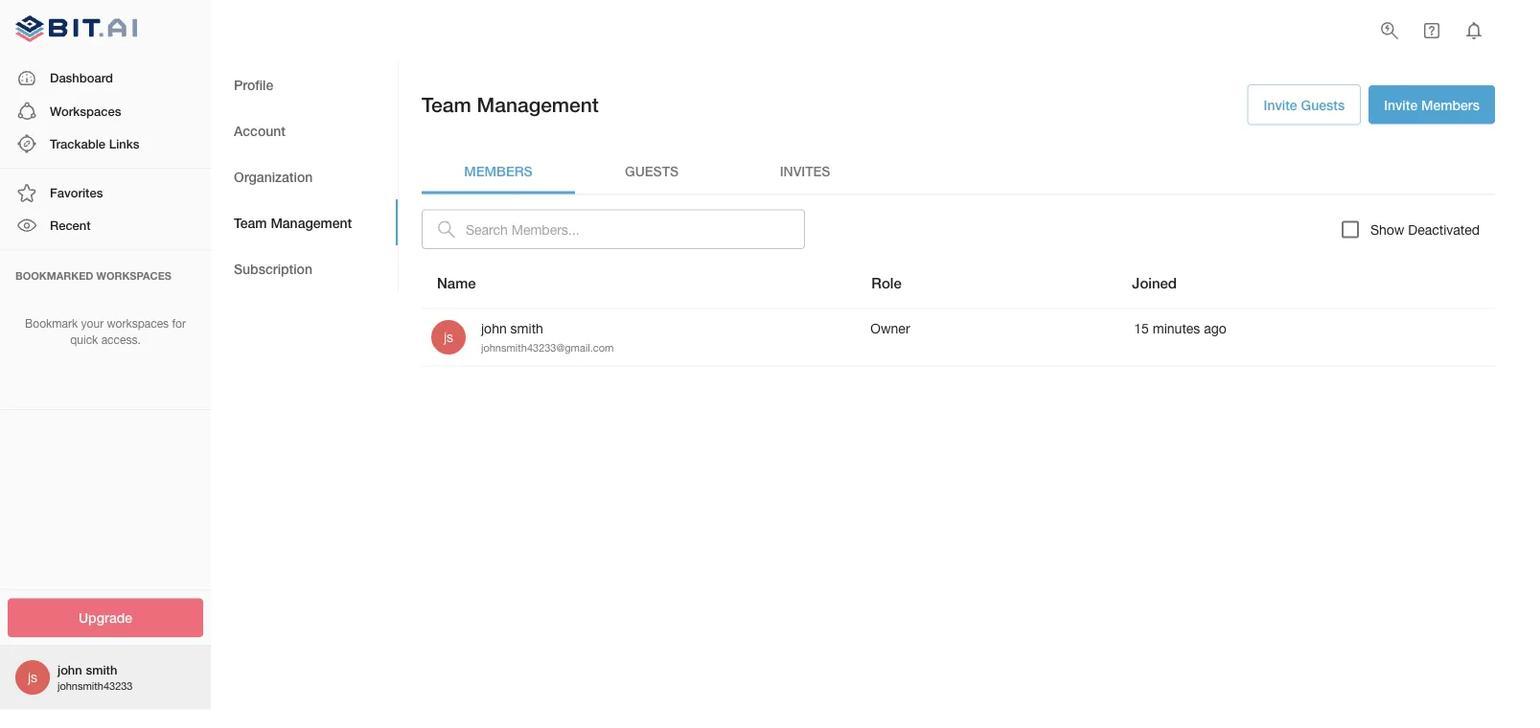 Task type: describe. For each thing, give the bounding box(es) containing it.
guests
[[625, 163, 679, 179]]

workspaces
[[107, 317, 169, 330]]

tab list containing members
[[422, 148, 1495, 194]]

bookmarked
[[15, 269, 93, 282]]

upgrade
[[79, 610, 132, 626]]

john smith johnsmith43233
[[58, 663, 133, 693]]

dashboard button
[[0, 62, 211, 95]]

subscription link
[[211, 245, 398, 291]]

johnsmith43233@gmail.com
[[481, 342, 614, 354]]

john for john smith johnsmith43233
[[58, 663, 82, 677]]

deactivated
[[1409, 222, 1480, 237]]

smith for john smith johnsmith43233
[[86, 663, 117, 677]]

trackable links button
[[0, 127, 211, 160]]

favorites button
[[0, 177, 211, 209]]

team management link
[[211, 199, 398, 245]]

role
[[872, 274, 902, 291]]

0 horizontal spatial team management
[[234, 214, 352, 230]]

tab list containing profile
[[211, 61, 398, 291]]

john smith johnsmith43233@gmail.com
[[481, 320, 614, 354]]

workspaces button
[[0, 95, 211, 127]]

minutes
[[1153, 320, 1201, 336]]

bookmark your workspaces for quick access.
[[25, 317, 186, 346]]

subscription
[[234, 261, 312, 276]]

show deactivated
[[1371, 222, 1480, 237]]

members
[[464, 163, 533, 179]]

guests
[[1301, 97, 1345, 113]]

invite guests
[[1264, 97, 1345, 113]]

invite for invite members
[[1384, 97, 1418, 113]]

favorites
[[50, 185, 103, 200]]

workspaces
[[96, 269, 172, 282]]

recent
[[50, 218, 91, 233]]



Task type: locate. For each thing, give the bounding box(es) containing it.
trackable
[[50, 136, 106, 151]]

workspaces
[[50, 103, 121, 118]]

invites
[[780, 163, 830, 179]]

john inside john smith johnsmith43233@gmail.com
[[481, 320, 507, 336]]

for
[[172, 317, 186, 330]]

smith up the johnsmith43233
[[86, 663, 117, 677]]

1 vertical spatial team
[[234, 214, 267, 230]]

invite inside 'button'
[[1384, 97, 1418, 113]]

15 minutes ago
[[1134, 320, 1227, 336]]

john
[[481, 320, 507, 336], [58, 663, 82, 677]]

js down the name
[[444, 329, 453, 345]]

john inside john smith johnsmith43233
[[58, 663, 82, 677]]

invite for invite guests
[[1264, 97, 1298, 113]]

1 horizontal spatial smith
[[511, 320, 543, 336]]

1 invite from the left
[[1264, 97, 1298, 113]]

management
[[477, 93, 599, 117], [271, 214, 352, 230]]

0 vertical spatial team management
[[422, 93, 599, 117]]

team management up the members button
[[422, 93, 599, 117]]

recent button
[[0, 209, 211, 242]]

invite guests button
[[1248, 84, 1361, 125]]

15
[[1134, 320, 1149, 336]]

1 horizontal spatial management
[[477, 93, 599, 117]]

john up the johnsmith43233
[[58, 663, 82, 677]]

0 vertical spatial js
[[444, 329, 453, 345]]

invite left members
[[1384, 97, 1418, 113]]

john up the johnsmith43233@gmail.com
[[481, 320, 507, 336]]

members
[[1422, 97, 1480, 113]]

invite left "guests"
[[1264, 97, 1298, 113]]

team
[[422, 93, 471, 117], [234, 214, 267, 230]]

links
[[109, 136, 139, 151]]

owner
[[871, 320, 910, 336]]

js
[[444, 329, 453, 345], [28, 670, 37, 685]]

joined
[[1132, 274, 1177, 291]]

1 vertical spatial john
[[58, 663, 82, 677]]

1 horizontal spatial invite
[[1384, 97, 1418, 113]]

js left john smith johnsmith43233
[[28, 670, 37, 685]]

invite members button
[[1369, 85, 1495, 124]]

invite inside invite guests button
[[1264, 97, 1298, 113]]

invite members
[[1384, 97, 1480, 113]]

bookmark
[[25, 317, 78, 330]]

smith up the johnsmith43233@gmail.com
[[511, 320, 543, 336]]

0 vertical spatial john
[[481, 320, 507, 336]]

0 horizontal spatial team
[[234, 214, 267, 230]]

name
[[437, 274, 476, 291]]

johnsmith43233
[[58, 680, 133, 693]]

1 vertical spatial js
[[28, 670, 37, 685]]

john for john smith johnsmith43233@gmail.com
[[481, 320, 507, 336]]

invites button
[[729, 148, 882, 194]]

smith
[[511, 320, 543, 336], [86, 663, 117, 677]]

team management
[[422, 93, 599, 117], [234, 214, 352, 230]]

profile
[[234, 76, 273, 92]]

0 vertical spatial management
[[477, 93, 599, 117]]

smith for john smith johnsmith43233@gmail.com
[[511, 320, 543, 336]]

management up subscription link
[[271, 214, 352, 230]]

0 horizontal spatial smith
[[86, 663, 117, 677]]

invite
[[1264, 97, 1298, 113], [1384, 97, 1418, 113]]

1 horizontal spatial john
[[481, 320, 507, 336]]

0 vertical spatial smith
[[511, 320, 543, 336]]

1 vertical spatial smith
[[86, 663, 117, 677]]

quick
[[70, 333, 98, 346]]

team up subscription
[[234, 214, 267, 230]]

Search Members... search field
[[466, 209, 805, 249]]

0 horizontal spatial management
[[271, 214, 352, 230]]

upgrade button
[[8, 599, 203, 637]]

your
[[81, 317, 104, 330]]

profile link
[[211, 61, 398, 107]]

1 horizontal spatial tab list
[[422, 148, 1495, 194]]

0 horizontal spatial js
[[28, 670, 37, 685]]

0 horizontal spatial john
[[58, 663, 82, 677]]

1 vertical spatial team management
[[234, 214, 352, 230]]

0 horizontal spatial tab list
[[211, 61, 398, 291]]

0 horizontal spatial invite
[[1264, 97, 1298, 113]]

0 vertical spatial team
[[422, 93, 471, 117]]

team management up subscription link
[[234, 214, 352, 230]]

account
[[234, 122, 286, 138]]

show
[[1371, 222, 1405, 237]]

tab list
[[211, 61, 398, 291], [422, 148, 1495, 194]]

account link
[[211, 107, 398, 153]]

guests button
[[575, 148, 729, 194]]

team up members
[[422, 93, 471, 117]]

smith inside john smith johnsmith43233
[[86, 663, 117, 677]]

members button
[[422, 148, 575, 194]]

management up the members button
[[477, 93, 599, 117]]

dashboard
[[50, 71, 113, 85]]

organization link
[[211, 153, 398, 199]]

1 horizontal spatial team management
[[422, 93, 599, 117]]

1 vertical spatial management
[[271, 214, 352, 230]]

organization
[[234, 168, 313, 184]]

smith inside john smith johnsmith43233@gmail.com
[[511, 320, 543, 336]]

bookmarked workspaces
[[15, 269, 172, 282]]

1 horizontal spatial team
[[422, 93, 471, 117]]

ago
[[1204, 320, 1227, 336]]

access.
[[101, 333, 141, 346]]

2 invite from the left
[[1384, 97, 1418, 113]]

trackable links
[[50, 136, 139, 151]]

1 horizontal spatial js
[[444, 329, 453, 345]]

team inside tab list
[[234, 214, 267, 230]]



Task type: vqa. For each thing, say whether or not it's contained in the screenshot.
😀Project Management Plan image
no



